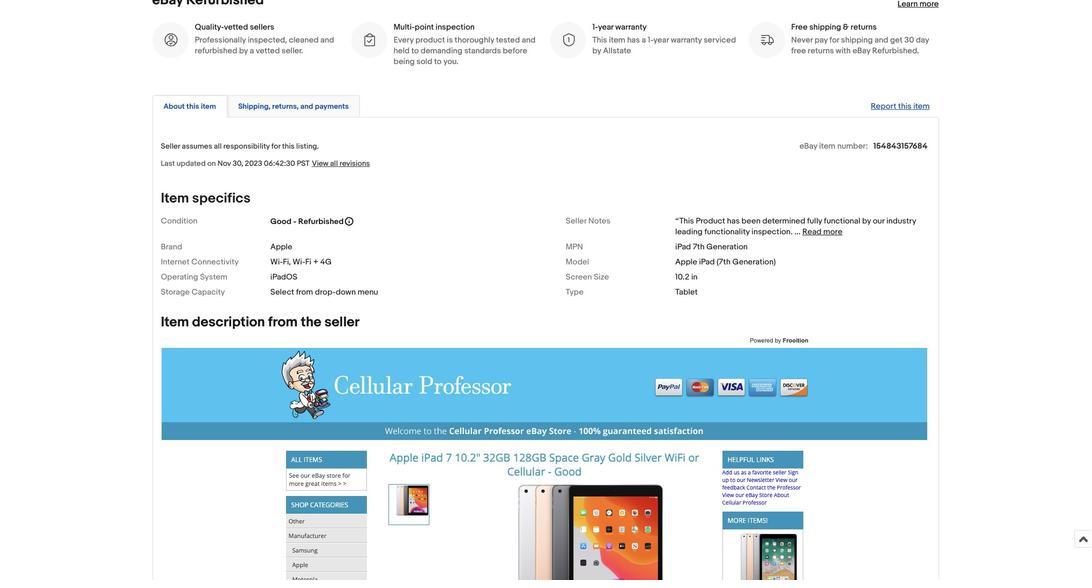 Task type: vqa. For each thing, say whether or not it's contained in the screenshot.
the 7th
yes



Task type: locate. For each thing, give the bounding box(es) containing it.
from left 'drop-'
[[296, 287, 313, 297]]

2 item from the top
[[161, 314, 189, 331]]

all right view
[[330, 159, 338, 168]]

ebay
[[853, 46, 871, 56], [800, 141, 818, 151]]

1 vertical spatial ipad
[[700, 257, 715, 267]]

year
[[598, 22, 614, 32], [654, 35, 669, 45]]

for right pay
[[830, 35, 840, 45]]

generation
[[707, 242, 748, 252]]

0 vertical spatial ipad
[[676, 242, 692, 252]]

seller up last
[[161, 142, 180, 151]]

0 vertical spatial seller
[[161, 142, 180, 151]]

sold
[[417, 56, 433, 67]]

being
[[394, 56, 415, 67]]

1 horizontal spatial seller
[[566, 216, 587, 226]]

held
[[394, 46, 410, 56]]

0 vertical spatial has
[[628, 35, 640, 45]]

good - refurbished
[[271, 217, 344, 227]]

0 horizontal spatial ebay
[[800, 141, 818, 151]]

inspection.
[[752, 227, 793, 237]]

0 vertical spatial returns
[[851, 22, 877, 32]]

by
[[239, 46, 248, 56], [593, 46, 602, 56], [863, 216, 872, 226]]

refurbished.
[[873, 46, 920, 56]]

tab list containing about this item
[[152, 93, 939, 117]]

1 vertical spatial item
[[161, 314, 189, 331]]

1 vertical spatial for
[[272, 142, 281, 151]]

this
[[899, 101, 912, 111], [187, 102, 199, 111], [282, 142, 295, 151]]

returns right &
[[851, 22, 877, 32]]

0 horizontal spatial year
[[598, 22, 614, 32]]

apple up fi, on the left top of page
[[271, 242, 293, 252]]

0 horizontal spatial warranty
[[616, 22, 647, 32]]

item
[[161, 190, 189, 207], [161, 314, 189, 331]]

wi- right fi, on the left top of page
[[293, 257, 305, 267]]

0 vertical spatial a
[[642, 35, 646, 45]]

1 vertical spatial to
[[434, 56, 442, 67]]

1 vertical spatial year
[[654, 35, 669, 45]]

this left listing.
[[282, 142, 295, 151]]

0 horizontal spatial ipad
[[676, 242, 692, 252]]

2 horizontal spatial this
[[899, 101, 912, 111]]

has inside "this product has been determined fully functional by our industry leading functionality inspection. ...
[[727, 216, 740, 226]]

wi- up ipados
[[271, 257, 283, 267]]

this right 'report'
[[899, 101, 912, 111]]

tablet
[[676, 287, 698, 297]]

0 horizontal spatial 1-
[[593, 22, 598, 32]]

this
[[593, 35, 608, 45]]

select
[[271, 287, 294, 297]]

and right returns,
[[301, 102, 313, 111]]

to right held
[[412, 46, 419, 56]]

0 horizontal spatial a
[[250, 46, 254, 56]]

0 vertical spatial 1-
[[593, 22, 598, 32]]

apple
[[271, 242, 293, 252], [676, 257, 698, 267]]

this right about
[[187, 102, 199, 111]]

capacity
[[192, 287, 225, 297]]

0 horizontal spatial apple
[[271, 242, 293, 252]]

1 item from the top
[[161, 190, 189, 207]]

with details__icon image for professionally inspected, cleaned and refurbished by a vetted seller.
[[163, 33, 178, 47]]

0 vertical spatial year
[[598, 22, 614, 32]]

pst
[[297, 159, 310, 168]]

from left the
[[268, 314, 298, 331]]

item up 'condition' at the left of the page
[[161, 190, 189, 207]]

seller left notes
[[566, 216, 587, 226]]

fi
[[305, 257, 312, 267]]

and inside quality-vetted sellers professionally inspected, cleaned and refurbished by a vetted seller.
[[321, 35, 334, 45]]

1 horizontal spatial warranty
[[671, 35, 702, 45]]

sellers
[[250, 22, 274, 32]]

0 horizontal spatial all
[[214, 142, 222, 151]]

ipad down ipad 7th generation
[[700, 257, 715, 267]]

shipping,
[[238, 102, 271, 111]]

0 horizontal spatial returns
[[808, 46, 835, 56]]

0 vertical spatial item
[[161, 190, 189, 207]]

1- up this
[[593, 22, 598, 32]]

by left our
[[863, 216, 872, 226]]

with details__icon image left this
[[561, 33, 576, 47]]

view all revisions link
[[310, 158, 370, 169]]

by inside 1-year warranty this item has a 1-year warranty serviced by allstate
[[593, 46, 602, 56]]

generation)
[[733, 257, 776, 267]]

and
[[321, 35, 334, 45], [522, 35, 536, 45], [875, 35, 889, 45], [301, 102, 313, 111]]

by down the professionally
[[239, 46, 248, 56]]

multi-
[[394, 22, 415, 32]]

read
[[803, 227, 822, 237]]

payments
[[315, 102, 349, 111]]

and inside free shipping & returns never pay for shipping and get 30 day free returns with ebay refurbished.
[[875, 35, 889, 45]]

with details__icon image left held
[[362, 33, 377, 47]]

has up allstate
[[628, 35, 640, 45]]

1 with details__icon image from the left
[[163, 33, 178, 47]]

report
[[871, 101, 897, 111]]

shipping up pay
[[810, 22, 842, 32]]

1-year warranty this item has a 1-year warranty serviced by allstate
[[593, 22, 737, 56]]

1 horizontal spatial by
[[593, 46, 602, 56]]

for up 06:42:30
[[272, 142, 281, 151]]

1 vertical spatial seller
[[566, 216, 587, 226]]

1 vertical spatial 1-
[[648, 35, 654, 45]]

0 vertical spatial all
[[214, 142, 222, 151]]

item specifics
[[161, 190, 251, 207]]

screen size
[[566, 272, 610, 282]]

1 horizontal spatial a
[[642, 35, 646, 45]]

to down demanding
[[434, 56, 442, 67]]

has up functionality
[[727, 216, 740, 226]]

and left get at the top of page
[[875, 35, 889, 45]]

tab list
[[152, 93, 939, 117]]

menu
[[358, 287, 378, 297]]

drop-
[[315, 287, 336, 297]]

1 horizontal spatial ipad
[[700, 257, 715, 267]]

1 vertical spatial apple
[[676, 257, 698, 267]]

returns down pay
[[808, 46, 835, 56]]

0 horizontal spatial vetted
[[224, 22, 248, 32]]

1 horizontal spatial year
[[654, 35, 669, 45]]

a down "inspected," at top
[[250, 46, 254, 56]]

item for item specifics
[[161, 190, 189, 207]]

1 vertical spatial returns
[[808, 46, 835, 56]]

vetted
[[224, 22, 248, 32], [256, 46, 280, 56]]

item right about
[[201, 102, 216, 111]]

warranty up allstate
[[616, 22, 647, 32]]

1 vertical spatial shipping
[[842, 35, 873, 45]]

1 horizontal spatial vetted
[[256, 46, 280, 56]]

about
[[164, 102, 185, 111]]

seller notes
[[566, 216, 611, 226]]

vetted down "inspected," at top
[[256, 46, 280, 56]]

ipad left 7th
[[676, 242, 692, 252]]

report this item
[[871, 101, 930, 111]]

and inside multi-point inspection every product is thoroughly tested and held to demanding standards before being sold to you.
[[522, 35, 536, 45]]

0 horizontal spatial this
[[187, 102, 199, 111]]

1 vertical spatial has
[[727, 216, 740, 226]]

item
[[609, 35, 626, 45], [914, 101, 930, 111], [201, 102, 216, 111], [820, 141, 836, 151]]

"this
[[676, 216, 695, 226]]

a
[[642, 35, 646, 45], [250, 46, 254, 56]]

and right cleaned
[[321, 35, 334, 45]]

with details__icon image left free
[[760, 33, 775, 47]]

1 vertical spatial a
[[250, 46, 254, 56]]

to
[[412, 46, 419, 56], [434, 56, 442, 67]]

0 horizontal spatial for
[[272, 142, 281, 151]]

returns,
[[272, 102, 299, 111]]

in
[[692, 272, 698, 282]]

all
[[214, 142, 222, 151], [330, 159, 338, 168]]

has
[[628, 35, 640, 45], [727, 216, 740, 226]]

been
[[742, 216, 761, 226]]

(7th
[[717, 257, 731, 267]]

apple for apple ipad (7th generation)
[[676, 257, 698, 267]]

ebay right with
[[853, 46, 871, 56]]

2 horizontal spatial by
[[863, 216, 872, 226]]

1 horizontal spatial apple
[[676, 257, 698, 267]]

1 horizontal spatial returns
[[851, 22, 877, 32]]

seller
[[161, 142, 180, 151], [566, 216, 587, 226]]

ipad 7th generation
[[676, 242, 748, 252]]

with details__icon image
[[163, 33, 178, 47], [362, 33, 377, 47], [561, 33, 576, 47], [760, 33, 775, 47]]

and up before
[[522, 35, 536, 45]]

this inside button
[[187, 102, 199, 111]]

0 horizontal spatial by
[[239, 46, 248, 56]]

with details__icon image for never pay for shipping and get 30 day free returns with ebay refurbished.
[[760, 33, 775, 47]]

with
[[836, 46, 851, 56]]

&
[[844, 22, 849, 32]]

with details__icon image left refurbished
[[163, 33, 178, 47]]

1-
[[593, 22, 598, 32], [648, 35, 654, 45]]

good
[[271, 217, 292, 227]]

shipping down &
[[842, 35, 873, 45]]

all up on
[[214, 142, 222, 151]]

inspection
[[436, 22, 475, 32]]

the
[[301, 314, 322, 331]]

1 vertical spatial all
[[330, 159, 338, 168]]

0 horizontal spatial wi-
[[271, 257, 283, 267]]

06:42:30
[[264, 159, 295, 168]]

1 vertical spatial warranty
[[671, 35, 702, 45]]

a right this
[[642, 35, 646, 45]]

item up allstate
[[609, 35, 626, 45]]

2 with details__icon image from the left
[[362, 33, 377, 47]]

-
[[293, 217, 297, 227]]

model
[[566, 257, 590, 267]]

0 vertical spatial ebay
[[853, 46, 871, 56]]

assumes
[[182, 142, 212, 151]]

4 with details__icon image from the left
[[760, 33, 775, 47]]

0 vertical spatial to
[[412, 46, 419, 56]]

0 vertical spatial warranty
[[616, 22, 647, 32]]

apple up 10.2 in
[[676, 257, 698, 267]]

nov
[[218, 159, 231, 168]]

vetted up the professionally
[[224, 22, 248, 32]]

tested
[[496, 35, 520, 45]]

ipad
[[676, 242, 692, 252], [700, 257, 715, 267]]

2 wi- from the left
[[293, 257, 305, 267]]

screen
[[566, 272, 592, 282]]

mpn
[[566, 242, 583, 252]]

0 vertical spatial for
[[830, 35, 840, 45]]

about this item
[[164, 102, 216, 111]]

with details__icon image for this item has a 1-year warranty serviced by allstate
[[561, 33, 576, 47]]

warranty left serviced
[[671, 35, 702, 45]]

ebay left number:
[[800, 141, 818, 151]]

item down storage in the left of the page
[[161, 314, 189, 331]]

1 horizontal spatial ebay
[[853, 46, 871, 56]]

1 horizontal spatial wi-
[[293, 257, 305, 267]]

0 horizontal spatial has
[[628, 35, 640, 45]]

1 horizontal spatial for
[[830, 35, 840, 45]]

3 with details__icon image from the left
[[561, 33, 576, 47]]

refurbished
[[195, 46, 237, 56]]

warranty
[[616, 22, 647, 32], [671, 35, 702, 45]]

has inside 1-year warranty this item has a 1-year warranty serviced by allstate
[[628, 35, 640, 45]]

1- right this
[[648, 35, 654, 45]]

1 vertical spatial from
[[268, 314, 298, 331]]

last updated on nov 30, 2023 06:42:30 pst view all revisions
[[161, 159, 370, 168]]

0 vertical spatial apple
[[271, 242, 293, 252]]

1 horizontal spatial 1-
[[648, 35, 654, 45]]

shipping
[[810, 22, 842, 32], [842, 35, 873, 45]]

1 horizontal spatial has
[[727, 216, 740, 226]]

by down this
[[593, 46, 602, 56]]

cleaned
[[289, 35, 319, 45]]

wi-
[[271, 257, 283, 267], [293, 257, 305, 267]]

0 horizontal spatial seller
[[161, 142, 180, 151]]

product
[[696, 216, 726, 226]]



Task type: describe. For each thing, give the bounding box(es) containing it.
condition
[[161, 216, 198, 226]]

demanding
[[421, 46, 463, 56]]

seller for seller assumes all responsibility for this listing.
[[161, 142, 180, 151]]

for inside free shipping & returns never pay for shipping and get 30 day free returns with ebay refurbished.
[[830, 35, 840, 45]]

product
[[416, 35, 445, 45]]

free shipping & returns never pay for shipping and get 30 day free returns with ebay refurbished.
[[792, 22, 930, 56]]

operating
[[161, 272, 198, 282]]

30
[[905, 35, 915, 45]]

ipados
[[271, 272, 298, 282]]

our
[[873, 216, 885, 226]]

every
[[394, 35, 414, 45]]

down
[[336, 287, 356, 297]]

1 vertical spatial ebay
[[800, 141, 818, 151]]

determined
[[763, 216, 806, 226]]

item inside 1-year warranty this item has a 1-year warranty serviced by allstate
[[609, 35, 626, 45]]

ebay item number: 154843157684
[[800, 141, 928, 151]]

leading
[[676, 227, 703, 237]]

0 horizontal spatial to
[[412, 46, 419, 56]]

item left number:
[[820, 141, 836, 151]]

0 vertical spatial shipping
[[810, 22, 842, 32]]

multi-point inspection every product is thoroughly tested and held to demanding standards before being sold to you.
[[394, 22, 536, 67]]

functionality
[[705, 227, 750, 237]]

revisions
[[340, 159, 370, 168]]

refurbished
[[298, 217, 344, 227]]

fully
[[808, 216, 823, 226]]

is
[[447, 35, 453, 45]]

updated
[[177, 159, 206, 168]]

about this item button
[[164, 101, 216, 111]]

0 vertical spatial from
[[296, 287, 313, 297]]

quality-vetted sellers professionally inspected, cleaned and refurbished by a vetted seller.
[[195, 22, 334, 56]]

internet
[[161, 257, 190, 267]]

shipping, returns, and payments
[[238, 102, 349, 111]]

10.2 in
[[676, 272, 698, 282]]

this for about
[[187, 102, 199, 111]]

point
[[415, 22, 434, 32]]

1 vertical spatial vetted
[[256, 46, 280, 56]]

a inside quality-vetted sellers professionally inspected, cleaned and refurbished by a vetted seller.
[[250, 46, 254, 56]]

ebay inside free shipping & returns never pay for shipping and get 30 day free returns with ebay refurbished.
[[853, 46, 871, 56]]

never
[[792, 35, 813, 45]]

item right 'report'
[[914, 101, 930, 111]]

internet connectivity
[[161, 257, 239, 267]]

and inside shipping, returns, and payments button
[[301, 102, 313, 111]]

1 horizontal spatial to
[[434, 56, 442, 67]]

seller assumes all responsibility for this listing.
[[161, 142, 319, 151]]

you.
[[444, 56, 459, 67]]

report this item link
[[866, 96, 936, 117]]

free
[[792, 46, 807, 56]]

30,
[[233, 159, 243, 168]]

wi-fi, wi-fi + 4g
[[271, 257, 332, 267]]

view
[[312, 159, 329, 168]]

standards
[[465, 46, 501, 56]]

a inside 1-year warranty this item has a 1-year warranty serviced by allstate
[[642, 35, 646, 45]]

more
[[824, 227, 843, 237]]

10.2
[[676, 272, 690, 282]]

get
[[891, 35, 903, 45]]

7th
[[693, 242, 705, 252]]

4g
[[320, 257, 332, 267]]

by inside "this product has been determined fully functional by our industry leading functionality inspection. ...
[[863, 216, 872, 226]]

1 horizontal spatial this
[[282, 142, 295, 151]]

day
[[917, 35, 930, 45]]

"this product has been determined fully functional by our industry leading functionality inspection. ...
[[676, 216, 917, 237]]

read more button
[[803, 227, 843, 237]]

storage
[[161, 287, 190, 297]]

storage capacity
[[161, 287, 225, 297]]

this for report
[[899, 101, 912, 111]]

seller.
[[282, 46, 303, 56]]

read more
[[803, 227, 843, 237]]

fi,
[[283, 257, 291, 267]]

apple for apple
[[271, 242, 293, 252]]

thoroughly
[[455, 35, 495, 45]]

functional
[[825, 216, 861, 226]]

item for item description from the seller
[[161, 314, 189, 331]]

item inside button
[[201, 102, 216, 111]]

type
[[566, 287, 584, 297]]

seller
[[325, 314, 360, 331]]

with details__icon image for every product is thoroughly tested and held to demanding standards before being sold to you.
[[362, 33, 377, 47]]

responsibility
[[224, 142, 270, 151]]

1 horizontal spatial all
[[330, 159, 338, 168]]

by inside quality-vetted sellers professionally inspected, cleaned and refurbished by a vetted seller.
[[239, 46, 248, 56]]

free
[[792, 22, 808, 32]]

...
[[795, 227, 801, 237]]

1 wi- from the left
[[271, 257, 283, 267]]

select from drop-down menu
[[271, 287, 378, 297]]

apple ipad (7th generation)
[[676, 257, 776, 267]]

system
[[200, 272, 228, 282]]

last
[[161, 159, 175, 168]]

0 vertical spatial vetted
[[224, 22, 248, 32]]

seller for seller notes
[[566, 216, 587, 226]]

operating system
[[161, 272, 228, 282]]

on
[[207, 159, 216, 168]]

shipping, returns, and payments button
[[238, 101, 349, 111]]

brand
[[161, 242, 182, 252]]

pay
[[815, 35, 828, 45]]

allstate
[[603, 46, 632, 56]]

specifics
[[192, 190, 251, 207]]

size
[[594, 272, 610, 282]]



